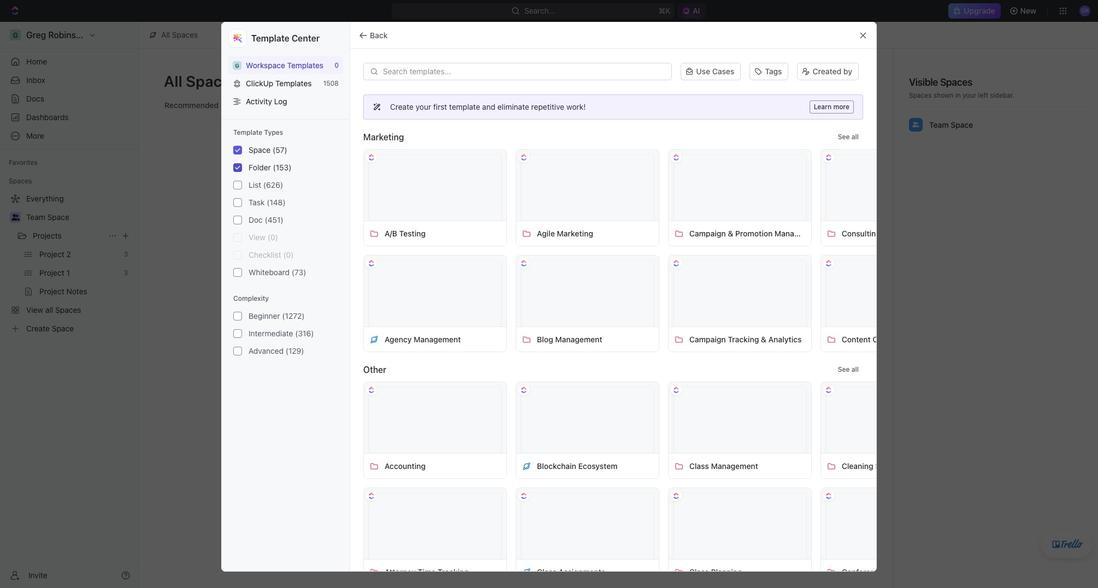 Task type: describe. For each thing, give the bounding box(es) containing it.
folder (153)
[[249, 163, 292, 172]]

templates for workspace templates
[[287, 61, 324, 70]]

space down 'in'
[[951, 120, 974, 129]]

favorites button
[[4, 156, 42, 169]]

center
[[292, 33, 320, 43]]

plan
[[911, 229, 926, 238]]

space inside button
[[849, 77, 871, 86]]

0 vertical spatial all
[[161, 30, 170, 39]]

class for class management
[[690, 462, 709, 471]]

doc (451)
[[249, 215, 284, 225]]

Search templates... text field
[[383, 67, 666, 76]]

projects
[[33, 231, 62, 240]]

dashboards link
[[4, 109, 134, 126]]

service
[[876, 462, 903, 471]]

see all for marketing
[[838, 133, 859, 141]]

1 vertical spatial all
[[164, 72, 182, 90]]

template center
[[251, 33, 320, 43]]

class assignments
[[537, 568, 606, 577]]

calendar
[[873, 335, 906, 344]]

learn more link
[[810, 101, 854, 114]]

cases
[[713, 67, 735, 76]]

(148)
[[267, 198, 286, 207]]

whiteboard (73)
[[249, 268, 306, 277]]

first
[[433, 102, 447, 111]]

template for template types
[[233, 128, 262, 137]]

home link
[[4, 53, 134, 71]]

back button
[[355, 27, 394, 44]]

class for class planning
[[690, 568, 709, 577]]

blog management
[[537, 335, 603, 344]]

activity log button
[[228, 92, 343, 110]]

template types
[[233, 128, 283, 137]]

content calendar
[[842, 335, 906, 344]]

class management
[[690, 462, 759, 471]]

see all for other
[[838, 366, 859, 374]]

created by button
[[793, 62, 864, 81]]

beginner
[[249, 312, 280, 321]]

class for class assignments
[[537, 568, 557, 577]]

docs
[[26, 94, 44, 103]]

campaign for campaign tracking & analytics
[[690, 335, 726, 344]]

cleaning
[[842, 462, 874, 471]]

see all button for other
[[834, 363, 864, 377]]

blockchain
[[537, 462, 577, 471]]

invite
[[28, 571, 47, 580]]

tags button
[[746, 62, 793, 81]]

advanced (129)
[[249, 347, 304, 356]]

project
[[883, 229, 909, 238]]

blockchain ecosystem
[[537, 462, 618, 471]]

attorney
[[385, 568, 416, 577]]

advanced
[[249, 347, 284, 356]]

favorites
[[9, 158, 38, 167]]

template
[[449, 102, 480, 111]]

view
[[249, 233, 266, 242]]

by
[[844, 67, 853, 76]]

0 horizontal spatial marketing
[[363, 132, 404, 142]]

shown
[[934, 91, 954, 99]]

projects link
[[33, 227, 104, 245]]

inbox link
[[4, 72, 134, 89]]

new space button
[[814, 73, 877, 91]]

types
[[264, 128, 283, 137]]

1 vertical spatial tracking
[[438, 568, 469, 577]]

testing
[[399, 229, 426, 238]]

search... button
[[824, 97, 877, 114]]

whiteboard
[[249, 268, 290, 277]]

intermediate (316)
[[249, 329, 314, 338]]

time
[[418, 568, 436, 577]]

⌘k
[[659, 6, 671, 15]]

(57)
[[273, 145, 287, 155]]

consulting
[[842, 229, 881, 238]]

2 vertical spatial all
[[494, 224, 502, 232]]

new button
[[1005, 2, 1043, 20]]

create
[[390, 102, 414, 111]]

list (626)
[[249, 180, 283, 190]]

inbox
[[26, 75, 45, 85]]

log
[[274, 97, 287, 106]]

team space inside sidebar navigation
[[26, 213, 69, 222]]

user group image
[[11, 214, 19, 221]]

tree inside sidebar navigation
[[4, 190, 134, 338]]

task (148)
[[249, 198, 286, 207]]

new space
[[831, 77, 871, 86]]

management for agency management
[[414, 335, 461, 344]]

sidebar.
[[991, 91, 1015, 99]]

new for new
[[1021, 6, 1037, 15]]

team inside tree
[[26, 213, 45, 222]]

created by
[[813, 67, 853, 76]]

(316)
[[295, 329, 314, 338]]

and
[[482, 102, 496, 111]]

(1272)
[[282, 312, 305, 321]]

a/b
[[385, 229, 397, 238]]

upgrade
[[964, 6, 996, 15]]

intermediate
[[249, 329, 293, 338]]

use
[[696, 67, 711, 76]]

docs link
[[4, 90, 134, 108]]

activity log
[[246, 97, 287, 106]]

(129)
[[286, 347, 304, 356]]

management for class management
[[711, 462, 759, 471]]

see for marketing
[[838, 133, 850, 141]]

Beginner (1272) checkbox
[[233, 312, 242, 321]]

created
[[813, 67, 842, 76]]



Task type: locate. For each thing, give the bounding box(es) containing it.
task
[[249, 198, 265, 207]]

search... inside button
[[840, 101, 871, 110]]

all for marketing
[[852, 133, 859, 141]]

activity
[[246, 97, 272, 106]]

campaign & promotion management
[[690, 229, 822, 238]]

1 horizontal spatial (0)
[[283, 250, 294, 260]]

learn more
[[814, 103, 850, 111]]

1 see all button from the top
[[834, 131, 864, 144]]

checklist (0)
[[249, 250, 294, 260]]

1 vertical spatial see all
[[838, 366, 859, 374]]

2 see all button from the top
[[834, 363, 864, 377]]

sidebar navigation
[[0, 22, 139, 589]]

doc
[[249, 215, 263, 225]]

1 vertical spatial template
[[233, 128, 262, 137]]

0 horizontal spatial your
[[416, 102, 431, 111]]

tracking right "time"
[[438, 568, 469, 577]]

0 vertical spatial new
[[1021, 6, 1037, 15]]

templates up activity log button
[[275, 79, 312, 88]]

2 campaign from the top
[[690, 335, 726, 344]]

back
[[370, 30, 388, 40]]

0 vertical spatial &
[[728, 229, 734, 238]]

work!
[[567, 102, 586, 111]]

1 campaign from the top
[[690, 229, 726, 238]]

0 horizontal spatial search...
[[524, 6, 555, 15]]

spaces inside sidebar navigation
[[9, 177, 32, 185]]

1 vertical spatial &
[[761, 335, 767, 344]]

0 vertical spatial templates
[[287, 61, 324, 70]]

see all down more
[[838, 133, 859, 141]]

1 vertical spatial team space
[[26, 213, 69, 222]]

see all button for marketing
[[834, 131, 864, 144]]

blog
[[537, 335, 553, 344]]

campaign
[[690, 229, 726, 238], [690, 335, 726, 344]]

(626)
[[263, 180, 283, 190]]

all spaces
[[161, 30, 198, 39], [164, 72, 239, 90]]

1 horizontal spatial new
[[1021, 6, 1037, 15]]

class
[[690, 462, 709, 471], [537, 568, 557, 577], [690, 568, 709, 577]]

management
[[775, 229, 822, 238], [414, 335, 461, 344], [555, 335, 603, 344], [711, 462, 759, 471], [886, 568, 933, 577]]

template left types
[[233, 128, 262, 137]]

0 vertical spatial campaign
[[690, 229, 726, 238]]

1 vertical spatial see all button
[[834, 363, 864, 377]]

0 vertical spatial (0)
[[268, 233, 278, 242]]

eliminate
[[498, 102, 529, 111]]

see all button down more
[[834, 131, 864, 144]]

all for other
[[852, 366, 859, 374]]

visible
[[909, 77, 938, 88]]

0 vertical spatial team
[[930, 120, 949, 129]]

clickup templates
[[246, 79, 312, 88]]

repetitive
[[531, 102, 565, 111]]

space inside sidebar navigation
[[47, 213, 69, 222]]

space down by
[[849, 77, 871, 86]]

your inside visible spaces spaces shown in your left sidebar.
[[963, 91, 977, 99]]

workspace
[[246, 61, 285, 70]]

(0) up (73)
[[283, 250, 294, 260]]

(0) for view (0)
[[268, 233, 278, 242]]

None checkbox
[[233, 163, 242, 172], [233, 233, 242, 242], [233, 268, 242, 277], [233, 163, 242, 172], [233, 233, 242, 242], [233, 268, 242, 277]]

list
[[249, 180, 261, 190]]

tags button
[[750, 63, 789, 80]]

(0) right 'view'
[[268, 233, 278, 242]]

1508
[[323, 79, 339, 87]]

new inside "new" button
[[1021, 6, 1037, 15]]

0 horizontal spatial team space
[[26, 213, 69, 222]]

see all button down content
[[834, 363, 864, 377]]

2 all from the top
[[852, 366, 859, 374]]

team space up projects
[[26, 213, 69, 222]]

your left first
[[416, 102, 431, 111]]

(451)
[[265, 215, 284, 225]]

1 horizontal spatial marketing
[[557, 229, 593, 238]]

templates for clickup templates
[[275, 79, 312, 88]]

(73)
[[292, 268, 306, 277]]

team space
[[930, 120, 974, 129], [26, 213, 69, 222]]

consulting project plan
[[842, 229, 926, 238]]

beginner (1272)
[[249, 312, 305, 321]]

Advanced (129) checkbox
[[233, 347, 242, 356]]

0 vertical spatial marketing
[[363, 132, 404, 142]]

0 vertical spatial tracking
[[728, 335, 759, 344]]

1 horizontal spatial team
[[930, 120, 949, 129]]

0 horizontal spatial (0)
[[268, 233, 278, 242]]

1 see all from the top
[[838, 133, 859, 141]]

1 see from the top
[[838, 133, 850, 141]]

agile marketing
[[537, 229, 593, 238]]

marketing down create
[[363, 132, 404, 142]]

class planning
[[690, 568, 743, 577]]

1 horizontal spatial team space
[[930, 120, 974, 129]]

1 vertical spatial all spaces
[[164, 72, 239, 90]]

1 vertical spatial new
[[831, 77, 847, 86]]

0 vertical spatial all spaces
[[161, 30, 198, 39]]

tracking left analytics in the right of the page
[[728, 335, 759, 344]]

team space down 'in'
[[930, 120, 974, 129]]

use cases button
[[681, 63, 741, 80]]

new for new space
[[831, 77, 847, 86]]

management for conference management
[[886, 568, 933, 577]]

upgrade link
[[949, 3, 1001, 19]]

use cases
[[696, 67, 735, 76]]

1 horizontal spatial &
[[761, 335, 767, 344]]

(0)
[[268, 233, 278, 242], [283, 250, 294, 260]]

0 horizontal spatial new
[[831, 77, 847, 86]]

campaign for campaign & promotion management
[[690, 229, 726, 238]]

home
[[26, 57, 47, 66]]

None checkbox
[[233, 146, 242, 155], [233, 181, 242, 190], [233, 198, 242, 207], [233, 216, 242, 225], [233, 251, 242, 260], [233, 146, 242, 155], [233, 181, 242, 190], [233, 198, 242, 207], [233, 216, 242, 225], [233, 251, 242, 260]]

tree containing team space
[[4, 190, 134, 338]]

conference management
[[842, 568, 933, 577]]

your right 'in'
[[963, 91, 977, 99]]

visible spaces spaces shown in your left sidebar.
[[909, 77, 1015, 99]]

accounting
[[385, 462, 426, 471]]

all down content
[[852, 366, 859, 374]]

2 see from the top
[[838, 366, 850, 374]]

0 vertical spatial all
[[852, 133, 859, 141]]

agency management
[[385, 335, 461, 344]]

planning
[[711, 568, 743, 577]]

spaces
[[172, 30, 198, 39], [186, 72, 239, 90], [941, 77, 973, 88], [909, 91, 932, 99], [9, 177, 32, 185], [504, 224, 526, 232]]

use cases button
[[677, 62, 746, 81]]

0 vertical spatial team space
[[930, 120, 974, 129]]

created by button
[[798, 63, 859, 80]]

new right upgrade
[[1021, 6, 1037, 15]]

tracking
[[728, 335, 759, 344], [438, 568, 469, 577]]

new inside new space button
[[831, 77, 847, 86]]

0 vertical spatial your
[[963, 91, 977, 99]]

0 horizontal spatial &
[[728, 229, 734, 238]]

1 vertical spatial campaign
[[690, 335, 726, 344]]

space up projects link at the left top
[[47, 213, 69, 222]]

dashboards
[[26, 113, 69, 122]]

promotion
[[736, 229, 773, 238]]

more
[[834, 103, 850, 111]]

space up folder
[[249, 145, 271, 155]]

checklist
[[249, 250, 281, 260]]

campaign tracking & analytics
[[690, 335, 802, 344]]

assignments
[[559, 568, 606, 577]]

user group image
[[913, 122, 920, 128]]

analytics
[[769, 335, 802, 344]]

0 vertical spatial see all button
[[834, 131, 864, 144]]

templates down center
[[287, 61, 324, 70]]

see all down content
[[838, 366, 859, 374]]

see for other
[[838, 366, 850, 374]]

content
[[842, 335, 871, 344]]

workspace templates
[[246, 61, 324, 70]]

tree
[[4, 190, 134, 338]]

g
[[235, 62, 239, 69]]

1 vertical spatial all
[[852, 366, 859, 374]]

(0) for checklist (0)
[[283, 250, 294, 260]]

see down more
[[838, 133, 850, 141]]

1 vertical spatial marketing
[[557, 229, 593, 238]]

in
[[956, 91, 961, 99]]

0 vertical spatial see
[[838, 133, 850, 141]]

agile
[[537, 229, 555, 238]]

Intermediate (316) checkbox
[[233, 330, 242, 338]]

1 vertical spatial (0)
[[283, 250, 294, 260]]

all
[[852, 133, 859, 141], [852, 366, 859, 374]]

management for blog management
[[555, 335, 603, 344]]

folder
[[249, 163, 271, 172]]

2 see all from the top
[[838, 366, 859, 374]]

(153)
[[273, 163, 292, 172]]

template
[[251, 33, 290, 43], [233, 128, 262, 137]]

1 horizontal spatial your
[[963, 91, 977, 99]]

templates
[[287, 61, 324, 70], [275, 79, 312, 88]]

1 vertical spatial templates
[[275, 79, 312, 88]]

learn
[[814, 103, 832, 111]]

0 vertical spatial search...
[[524, 6, 555, 15]]

0 horizontal spatial team
[[26, 213, 45, 222]]

0 vertical spatial see all
[[838, 133, 859, 141]]

0 vertical spatial template
[[251, 33, 290, 43]]

template for template center
[[251, 33, 290, 43]]

view (0)
[[249, 233, 278, 242]]

0
[[335, 61, 339, 69]]

marketing right agile
[[557, 229, 593, 238]]

greg robinson's workspace, , element
[[233, 61, 242, 70]]

1 vertical spatial team
[[26, 213, 45, 222]]

template up workspace
[[251, 33, 290, 43]]

1 all from the top
[[852, 133, 859, 141]]

1 vertical spatial see
[[838, 366, 850, 374]]

joined
[[528, 224, 547, 232]]

clickup
[[246, 79, 273, 88]]

see down content
[[838, 366, 850, 374]]

1 horizontal spatial search...
[[840, 101, 871, 110]]

attorney time tracking
[[385, 568, 469, 577]]

1 vertical spatial search...
[[840, 101, 871, 110]]

new down created by
[[831, 77, 847, 86]]

all
[[161, 30, 170, 39], [164, 72, 182, 90], [494, 224, 502, 232]]

left
[[979, 91, 989, 99]]

conference
[[842, 568, 884, 577]]

team right user group icon
[[26, 213, 45, 222]]

1 vertical spatial your
[[416, 102, 431, 111]]

0 horizontal spatial tracking
[[438, 568, 469, 577]]

& left analytics in the right of the page
[[761, 335, 767, 344]]

1 horizontal spatial tracking
[[728, 335, 759, 344]]

team space link
[[26, 209, 132, 226]]

all down search... button
[[852, 133, 859, 141]]

& left "promotion"
[[728, 229, 734, 238]]

team right user group image
[[930, 120, 949, 129]]



Task type: vqa. For each thing, say whether or not it's contained in the screenshot.


